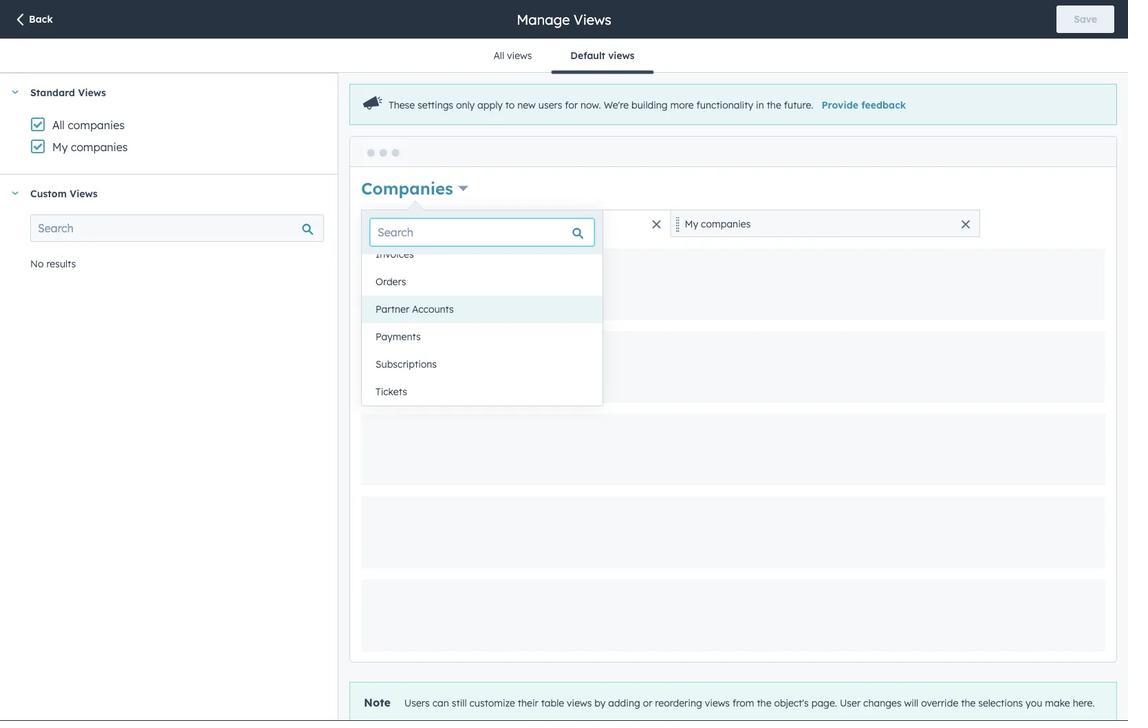 Task type: vqa. For each thing, say whether or not it's contained in the screenshot.
bottom My companies
yes



Task type: describe. For each thing, give the bounding box(es) containing it.
views for manage views
[[574, 11, 611, 28]]

to
[[505, 99, 515, 111]]

settings
[[418, 99, 453, 111]]

here.
[[1073, 697, 1095, 709]]

custom views button
[[0, 175, 324, 212]]

views left by on the bottom right of the page
[[567, 697, 592, 709]]

0 vertical spatial all companies
[[52, 118, 125, 132]]

companies
[[361, 178, 453, 199]]

all companies button
[[361, 210, 671, 237]]

note
[[364, 696, 391, 710]]

caret image
[[11, 90, 19, 94]]

override
[[921, 697, 959, 709]]

selections
[[978, 697, 1023, 709]]

manage
[[517, 11, 570, 28]]

we're
[[604, 99, 629, 111]]

you
[[1026, 697, 1042, 709]]

the right the override
[[961, 697, 976, 709]]

or
[[643, 697, 653, 709]]

users can still customize their table views by adding or reordering views from the object's page. user changes will override the selections you make here.
[[404, 697, 1095, 709]]

now.
[[581, 99, 601, 111]]

all views
[[494, 50, 532, 62]]

orders
[[376, 276, 406, 288]]

1 vertical spatial all
[[52, 118, 65, 132]]

tickets button
[[362, 378, 603, 406]]

results
[[46, 258, 76, 270]]

more
[[670, 99, 694, 111]]

views for standard views
[[78, 86, 106, 98]]

2 vertical spatial all
[[376, 218, 386, 230]]

invoices button
[[362, 241, 603, 268]]

companies button
[[361, 177, 468, 200]]

my companies inside button
[[685, 218, 751, 230]]

manage views
[[517, 11, 611, 28]]

navigation containing all views
[[474, 39, 654, 74]]

default
[[571, 50, 605, 62]]

tickets
[[376, 386, 407, 398]]

can
[[433, 697, 449, 709]]

Search search field
[[30, 215, 324, 242]]

views left from
[[705, 697, 730, 709]]

user
[[840, 697, 861, 709]]

default views button
[[551, 39, 654, 74]]

customize
[[470, 697, 515, 709]]

orders button
[[362, 268, 603, 296]]

save button
[[1057, 6, 1115, 33]]

object's
[[774, 697, 809, 709]]

their
[[518, 697, 539, 709]]

custom
[[30, 187, 67, 199]]

standard
[[30, 86, 75, 98]]

reordering
[[655, 697, 702, 709]]

list box containing invoices
[[362, 241, 603, 406]]

page section element
[[0, 0, 1128, 39]]



Task type: locate. For each thing, give the bounding box(es) containing it.
provide feedback button
[[822, 99, 906, 111]]

subscriptions button
[[362, 351, 603, 378]]

my companies
[[52, 140, 128, 154], [685, 218, 751, 230]]

subscriptions
[[376, 358, 437, 370]]

my
[[52, 140, 68, 154], [685, 218, 698, 230]]

the
[[767, 99, 781, 111], [757, 697, 772, 709], [961, 697, 976, 709]]

views
[[507, 50, 532, 62], [608, 50, 635, 62], [567, 697, 592, 709], [705, 697, 730, 709]]

future.
[[784, 99, 814, 111]]

1 horizontal spatial my
[[685, 218, 698, 230]]

invoices
[[376, 248, 414, 260]]

in
[[756, 99, 764, 111]]

0 horizontal spatial all
[[52, 118, 65, 132]]

Search search field
[[370, 219, 594, 246]]

changes
[[863, 697, 902, 709]]

payments
[[376, 331, 421, 343]]

partner
[[376, 303, 409, 315]]

standard views button
[[0, 74, 324, 111]]

will
[[904, 697, 919, 709]]

by
[[595, 697, 606, 709]]

for
[[565, 99, 578, 111]]

1 vertical spatial all companies
[[376, 218, 439, 230]]

views right standard
[[78, 86, 106, 98]]

0 vertical spatial all
[[494, 50, 504, 62]]

the right from
[[757, 697, 772, 709]]

navigation
[[474, 39, 654, 74]]

back link
[[14, 13, 53, 28]]

companies
[[68, 118, 125, 132], [71, 140, 128, 154], [389, 218, 439, 230], [701, 218, 751, 230]]

all companies up invoices
[[376, 218, 439, 230]]

page.
[[812, 697, 837, 709]]

back
[[29, 13, 53, 25]]

2 vertical spatial views
[[70, 187, 98, 199]]

all companies down the standard views at the left top of the page
[[52, 118, 125, 132]]

my companies button
[[671, 210, 980, 237]]

0 horizontal spatial all companies
[[52, 118, 125, 132]]

make
[[1045, 697, 1070, 709]]

views inside page section element
[[574, 11, 611, 28]]

1 horizontal spatial all companies
[[376, 218, 439, 230]]

functionality
[[697, 99, 753, 111]]

all companies inside button
[[376, 218, 439, 230]]

list box
[[362, 241, 603, 406]]

partner accounts
[[376, 303, 454, 315]]

0 vertical spatial my companies
[[52, 140, 128, 154]]

0 vertical spatial views
[[574, 11, 611, 28]]

the right in
[[767, 99, 781, 111]]

building
[[632, 99, 668, 111]]

1 vertical spatial my companies
[[685, 218, 751, 230]]

views
[[574, 11, 611, 28], [78, 86, 106, 98], [70, 187, 98, 199]]

adding
[[608, 697, 640, 709]]

no results
[[30, 258, 76, 270]]

all down standard
[[52, 118, 65, 132]]

provide
[[822, 99, 859, 111]]

only
[[456, 99, 475, 111]]

1 vertical spatial views
[[78, 86, 106, 98]]

users
[[539, 99, 562, 111]]

0 vertical spatial my
[[52, 140, 68, 154]]

0 horizontal spatial my
[[52, 140, 68, 154]]

0 horizontal spatial my companies
[[52, 140, 128, 154]]

default views
[[571, 50, 635, 62]]

feedback
[[862, 99, 906, 111]]

partner accounts button
[[362, 296, 603, 323]]

1 horizontal spatial my companies
[[685, 218, 751, 230]]

views right default in the top of the page
[[608, 50, 635, 62]]

custom views
[[30, 187, 98, 199]]

still
[[452, 697, 467, 709]]

views for custom views
[[70, 187, 98, 199]]

from
[[733, 697, 754, 709]]

provide feedback
[[822, 99, 906, 111]]

no
[[30, 258, 44, 270]]

views right custom
[[70, 187, 98, 199]]

all companies
[[52, 118, 125, 132], [376, 218, 439, 230]]

all up apply
[[494, 50, 504, 62]]

apply
[[478, 99, 503, 111]]

caret image
[[11, 192, 19, 195]]

users
[[404, 697, 430, 709]]

payments button
[[362, 323, 603, 351]]

my inside my companies button
[[685, 218, 698, 230]]

all inside navigation
[[494, 50, 504, 62]]

these
[[389, 99, 415, 111]]

accounts
[[412, 303, 454, 315]]

views up default in the top of the page
[[574, 11, 611, 28]]

all views button
[[474, 39, 551, 72]]

2 horizontal spatial all
[[494, 50, 504, 62]]

all up invoices
[[376, 218, 386, 230]]

table
[[541, 697, 564, 709]]

1 horizontal spatial all
[[376, 218, 386, 230]]

1 vertical spatial my
[[685, 218, 698, 230]]

new
[[518, 99, 536, 111]]

save
[[1074, 13, 1097, 25]]

all
[[494, 50, 504, 62], [52, 118, 65, 132], [376, 218, 386, 230]]

standard views
[[30, 86, 106, 98]]

views down manage
[[507, 50, 532, 62]]

these settings only apply to new users for now. we're building more functionality in the future.
[[389, 99, 814, 111]]



